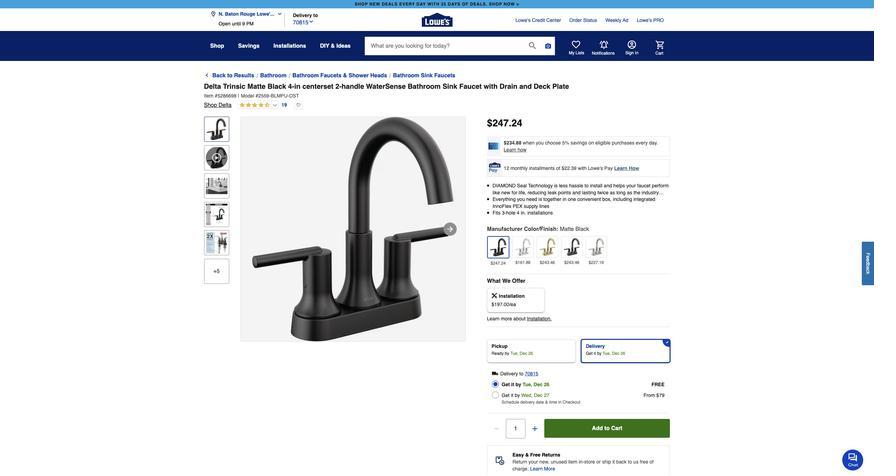 Task type: locate. For each thing, give the bounding box(es) containing it.
bathroom
[[260, 73, 286, 79], [292, 73, 319, 79], [393, 73, 419, 79], [408, 83, 441, 91]]

lowe's inside the 'lowe's pro' link
[[637, 17, 652, 23]]

faucets up item number 5 2 8 6 6 9 8 and model number 2 5 5 9 - b l m p u - d s t element
[[434, 73, 455, 79]]

notifications
[[592, 51, 615, 56]]

$243.46 down venetian bronze image
[[564, 261, 579, 266]]

bathroom up the blmpu-
[[260, 73, 286, 79]]

hole
[[506, 211, 515, 216]]

0 vertical spatial sink
[[421, 73, 433, 79]]

0 horizontal spatial .
[[509, 118, 511, 129]]

it inside get it by wed, dec 27 schedule delivery date & time in checkout
[[511, 393, 513, 399]]

0 vertical spatial black
[[268, 83, 286, 91]]

1 horizontal spatial 70815 button
[[525, 370, 538, 379]]

. right about
[[550, 316, 552, 322]]

1 horizontal spatial faucets
[[434, 73, 455, 79]]

1 vertical spatial sink
[[443, 83, 457, 91]]

$234.88 when you choose 5% savings on eligible purchases every day. learn how
[[504, 140, 658, 153]]

bathroom faucets & shower heads
[[292, 73, 387, 79]]

1 vertical spatial .
[[550, 316, 552, 322]]

learn right the pay
[[614, 166, 627, 171]]

0 vertical spatial delivery
[[293, 12, 312, 18]]

70815 up get it by tue, dec 26 at the bottom right of page
[[525, 372, 538, 377]]

days
[[448, 2, 460, 7]]

is inside everything you need is together in one convenient box, including integrated innoflex pex supply lines fits 3-hole 4 in. installations
[[538, 197, 542, 202]]

with
[[484, 83, 498, 91], [578, 166, 587, 171]]

0 vertical spatial in
[[294, 83, 301, 91]]

installation right about
[[527, 316, 550, 322]]

1 horizontal spatial cart
[[655, 51, 663, 56]]

in down points
[[563, 197, 566, 202]]

1 vertical spatial is
[[538, 197, 542, 202]]

1 vertical spatial in
[[563, 197, 566, 202]]

0 horizontal spatial lowe's
[[516, 17, 531, 23]]

lowes pay logo image
[[488, 163, 502, 173]]

chevron down image left delivery to
[[274, 11, 283, 17]]

lowe's for lowe's credit center
[[516, 17, 531, 23]]

chevron down image down delivery to
[[308, 19, 314, 24]]

by inside pickup ready by tue, dec 26
[[505, 352, 509, 357]]

2559-
[[258, 93, 271, 99]]

+5 button
[[204, 259, 229, 284]]

$243.46 for champagne bronze image
[[540, 261, 555, 266]]

dec for get it by tue, dec 26
[[534, 382, 543, 388]]

of left $22.39
[[556, 166, 560, 171]]

schedule
[[502, 401, 519, 406]]

open
[[219, 21, 231, 27]]

learn down new,
[[530, 467, 543, 472]]

matte
[[247, 83, 266, 91], [560, 226, 574, 233]]

& left time in the right of the page
[[545, 401, 548, 406]]

0 vertical spatial you
[[536, 140, 544, 146]]

0 vertical spatial of
[[556, 166, 560, 171]]

in
[[294, 83, 301, 91], [563, 197, 566, 202], [558, 401, 561, 406]]

chevron down image
[[274, 11, 283, 17], [308, 19, 314, 24]]

1 vertical spatial 70815 button
[[525, 370, 538, 379]]

$243.46 for venetian bronze image
[[564, 261, 579, 266]]

shop left new
[[355, 2, 368, 7]]

lowe's for lowe's pro
[[637, 17, 652, 23]]

in inside get it by wed, dec 27 schedule delivery date & time in checkout
[[558, 401, 561, 406]]

1 horizontal spatial $243.46
[[564, 261, 579, 266]]

delivery inside delivery get it by tue, dec 26
[[586, 344, 605, 350]]

delta  #2559-blmpu-dst image
[[241, 117, 465, 342]]

to for add to cart
[[604, 426, 610, 432]]

0 vertical spatial installation
[[499, 294, 525, 299]]

or
[[596, 460, 601, 465]]

0 horizontal spatial you
[[517, 197, 525, 202]]

1 horizontal spatial lowe's
[[588, 166, 603, 171]]

0 horizontal spatial your
[[529, 460, 538, 465]]

add to cart button
[[544, 420, 670, 438]]

chevron down image inside 70815 button
[[308, 19, 314, 24]]

delta  #2559-blmpu-dst - thumbnail4 image
[[206, 233, 227, 254]]

0 vertical spatial chevron down image
[[274, 11, 283, 17]]

pro
[[653, 17, 664, 23]]

learn
[[504, 147, 516, 153], [614, 166, 627, 171], [487, 316, 500, 322], [530, 467, 543, 472]]

bathroom up centerset
[[292, 73, 319, 79]]

lowe's home improvement lists image
[[572, 40, 580, 49]]

0 horizontal spatial 70815 button
[[293, 18, 314, 27]]

bathroom faucets & shower heads link
[[292, 72, 387, 80]]

seal
[[517, 183, 527, 189]]

1 horizontal spatial #
[[256, 93, 258, 99]]

0 horizontal spatial 70815
[[293, 19, 308, 26]]

in inside everything you need is together in one convenient box, including integrated innoflex pex supply lines fits 3-hole 4 in. installations
[[563, 197, 566, 202]]

open until 9 pm
[[219, 21, 254, 27]]

0 vertical spatial delta
[[204, 83, 221, 91]]

more
[[501, 316, 512, 322]]

you inside $234.88 when you choose 5% savings on eligible purchases every day. learn how
[[536, 140, 544, 146]]

black inside delta trinsic matte black 4-in centerset 2-handle watersense bathroom sink faucet with drain and deck plate item # 5286698 | model # 2559-blmpu-dst
[[268, 83, 286, 91]]

1 horizontal spatial is
[[554, 183, 558, 189]]

option group
[[484, 337, 673, 366]]

0 horizontal spatial chevron down image
[[274, 11, 283, 17]]

1 $243.46 from the left
[[540, 261, 555, 266]]

sign in button
[[625, 40, 638, 56]]

0 horizontal spatial delivery
[[293, 12, 312, 18]]

1 horizontal spatial as
[[627, 190, 632, 196]]

shop down "item"
[[204, 102, 217, 109]]

1 vertical spatial chevron down image
[[308, 19, 314, 24]]

ad
[[623, 17, 628, 23]]

in
[[635, 51, 638, 55]]

your down free
[[529, 460, 538, 465]]

by inside delivery get it by tue, dec 26
[[597, 352, 601, 357]]

deals.
[[470, 2, 487, 7]]

$
[[487, 118, 492, 129]]

free
[[530, 453, 540, 458]]

2 # from the left
[[256, 93, 258, 99]]

of right free
[[650, 460, 654, 465]]

1 horizontal spatial 26
[[544, 382, 549, 388]]

0 horizontal spatial installation
[[499, 294, 525, 299]]

you right 'when'
[[536, 140, 544, 146]]

by
[[505, 352, 509, 357], [597, 352, 601, 357], [516, 382, 521, 388], [515, 393, 520, 399]]

0 horizontal spatial as
[[610, 190, 615, 196]]

bathroom link
[[260, 72, 286, 80]]

delivery for delivery to 70815
[[500, 372, 518, 377]]

1 horizontal spatial your
[[626, 183, 636, 189]]

shop down open
[[210, 43, 224, 49]]

to inside diamond seal technology is less hassle to install and helps your faucet perform like new for life, reducing leak points and lasting twice as long as the industry standard
[[585, 183, 589, 189]]

1 vertical spatial shop
[[204, 102, 217, 109]]

in.
[[521, 211, 526, 216]]

1 horizontal spatial chevron down image
[[308, 19, 314, 24]]

you inside everything you need is together in one convenient box, including integrated innoflex pex supply lines fits 3-hole 4 in. installations
[[517, 197, 525, 202]]

0 vertical spatial with
[[484, 83, 498, 91]]

with left drain
[[484, 83, 498, 91]]

9
[[242, 21, 245, 27]]

2 faucets from the left
[[434, 73, 455, 79]]

70815 button up get it by tue, dec 26 at the bottom right of page
[[525, 370, 538, 379]]

store
[[584, 460, 595, 465]]

1 horizontal spatial in
[[558, 401, 561, 406]]

faucets up 2-
[[320, 73, 341, 79]]

1 vertical spatial and
[[604, 183, 612, 189]]

2 vertical spatial get
[[502, 393, 510, 399]]

in for 4-
[[294, 83, 301, 91]]

lowe's left pro
[[637, 17, 652, 23]]

1 horizontal spatial black
[[575, 226, 589, 233]]

lowe's pro link
[[637, 17, 664, 24]]

0 horizontal spatial matte
[[247, 83, 266, 91]]

1 horizontal spatial you
[[536, 140, 544, 146]]

26 inside delivery get it by tue, dec 26
[[621, 352, 625, 357]]

1 horizontal spatial sink
[[443, 83, 457, 91]]

sink
[[421, 73, 433, 79], [443, 83, 457, 91]]

2 horizontal spatial 26
[[621, 352, 625, 357]]

0 horizontal spatial is
[[538, 197, 542, 202]]

get for get it by wed, dec 27 schedule delivery date & time in checkout
[[502, 393, 510, 399]]

2 horizontal spatial in
[[563, 197, 566, 202]]

e up d
[[865, 256, 871, 259]]

and down hassle
[[572, 190, 581, 196]]

cart down lowe's home improvement cart image
[[655, 51, 663, 56]]

lowe's inside lowe's credit center "link"
[[516, 17, 531, 23]]

2 shop from the left
[[489, 2, 502, 7]]

matte up 2559-
[[247, 83, 266, 91]]

delta up "item"
[[204, 83, 221, 91]]

shop
[[355, 2, 368, 7], [489, 2, 502, 7]]

0 vertical spatial shop
[[210, 43, 224, 49]]

0 horizontal spatial cart
[[611, 426, 622, 432]]

0 horizontal spatial of
[[556, 166, 560, 171]]

0 horizontal spatial shop
[[355, 2, 368, 7]]

pay
[[604, 166, 613, 171]]

delivery for delivery get it by tue, dec 26
[[586, 344, 605, 350]]

black up the blmpu-
[[268, 83, 286, 91]]

1 horizontal spatial with
[[578, 166, 587, 171]]

by for schedule delivery date & time in checkout
[[515, 393, 520, 399]]

70815 down delivery to
[[293, 19, 308, 26]]

1 horizontal spatial shop
[[489, 2, 502, 7]]

is inside diamond seal technology is less hassle to install and helps your faucet perform like new for life, reducing leak points and lasting twice as long as the industry standard
[[554, 183, 558, 189]]

0 horizontal spatial with
[[484, 83, 498, 91]]

delivery to 70815
[[500, 372, 538, 377]]

lowe's left the pay
[[588, 166, 603, 171]]

26 inside pickup ready by tue, dec 26
[[528, 352, 533, 357]]

box,
[[602, 197, 612, 202]]

handle
[[342, 83, 364, 91]]

1 vertical spatial delivery
[[586, 344, 605, 350]]

champagne bronze image
[[538, 238, 556, 256]]

matte right the :
[[560, 226, 574, 233]]

lowe's left credit
[[516, 17, 531, 23]]

0 horizontal spatial in
[[294, 83, 301, 91]]

0 vertical spatial your
[[626, 183, 636, 189]]

1 vertical spatial cart
[[611, 426, 622, 432]]

your up the
[[626, 183, 636, 189]]

convenient
[[577, 197, 601, 202]]

0 horizontal spatial #
[[215, 93, 218, 99]]

. up $234.88
[[509, 118, 511, 129]]

eligible
[[595, 140, 610, 146]]

with right $22.39
[[578, 166, 587, 171]]

70815 button up installations button
[[293, 18, 314, 27]]

1 vertical spatial of
[[650, 460, 654, 465]]

in up dst
[[294, 83, 301, 91]]

0 vertical spatial 70815
[[293, 19, 308, 26]]

0 horizontal spatial and
[[519, 83, 532, 91]]

venetian bronze image
[[563, 238, 581, 256]]

2 horizontal spatial tue,
[[603, 352, 611, 357]]

bathroom inside delta trinsic matte black 4-in centerset 2-handle watersense bathroom sink faucet with drain and deck plate item # 5286698 | model # 2559-blmpu-dst
[[408, 83, 441, 91]]

order status link
[[569, 17, 597, 24]]

free
[[640, 460, 648, 465]]

f e e d b a c k button
[[862, 242, 874, 286]]

need
[[526, 197, 537, 202]]

unused
[[551, 460, 567, 465]]

0 horizontal spatial $243.46
[[540, 261, 555, 266]]

# right "item"
[[215, 93, 218, 99]]

tue, inside delivery get it by tue, dec 26
[[603, 352, 611, 357]]

# right model
[[256, 93, 258, 99]]

4.5 stars image
[[237, 102, 270, 109]]

1 horizontal spatial 70815
[[525, 372, 538, 377]]

1 horizontal spatial tue,
[[523, 382, 532, 388]]

tue, inside pickup ready by tue, dec 26
[[510, 352, 519, 357]]

1 vertical spatial black
[[575, 226, 589, 233]]

26 for get it by tue, dec 26
[[544, 382, 549, 388]]

it inside delivery get it by tue, dec 26
[[594, 352, 596, 357]]

delta
[[204, 83, 221, 91], [219, 102, 232, 109]]

from
[[644, 393, 655, 399]]

returns
[[542, 453, 560, 458]]

chrome image
[[514, 238, 532, 256]]

savings button
[[238, 40, 260, 52]]

& right diy
[[331, 43, 335, 49]]

$243.46 down champagne bronze image
[[540, 261, 555, 266]]

matte inside delta trinsic matte black 4-in centerset 2-handle watersense bathroom sink faucet with drain and deck plate item # 5286698 | model # 2559-blmpu-dst
[[247, 83, 266, 91]]

2 horizontal spatial lowe's
[[637, 17, 652, 23]]

by inside get it by wed, dec 27 schedule delivery date & time in checkout
[[515, 393, 520, 399]]

0 horizontal spatial tue,
[[510, 352, 519, 357]]

back to results
[[212, 73, 254, 79]]

cart right add
[[611, 426, 622, 432]]

model
[[241, 93, 254, 99]]

lowe's home improvement logo image
[[422, 4, 452, 35]]

shop left now
[[489, 2, 502, 7]]

of
[[556, 166, 560, 171], [650, 460, 654, 465]]

lowe's home improvement notification center image
[[600, 41, 608, 49]]

by for ready
[[505, 352, 509, 357]]

learn inside "learn more" link
[[530, 467, 543, 472]]

ship
[[602, 460, 611, 465]]

1 vertical spatial you
[[517, 197, 525, 202]]

installation
[[499, 294, 525, 299], [527, 316, 550, 322]]

as left the
[[627, 190, 632, 196]]

0 vertical spatial matte
[[247, 83, 266, 91]]

lowe'...
[[257, 11, 274, 17]]

1 horizontal spatial .
[[550, 316, 552, 322]]

shop
[[210, 43, 224, 49], [204, 102, 217, 109]]

0 vertical spatial get
[[586, 352, 593, 357]]

item number 5 2 8 6 6 9 8 and model number 2 5 5 9 - b l m p u - d s t element
[[204, 92, 670, 99]]

delivery for delivery to
[[293, 12, 312, 18]]

0 vertical spatial cart
[[655, 51, 663, 56]]

lists
[[576, 51, 584, 55]]

1 vertical spatial matte
[[560, 226, 574, 233]]

and left deck
[[519, 83, 532, 91]]

0 vertical spatial and
[[519, 83, 532, 91]]

with inside delta trinsic matte black 4-in centerset 2-handle watersense bathroom sink faucet with drain and deck plate item # 5286698 | model # 2559-blmpu-dst
[[484, 83, 498, 91]]

installation up $197.00/ea in the right of the page
[[499, 294, 525, 299]]

1 horizontal spatial matte
[[560, 226, 574, 233]]

dec inside get it by wed, dec 27 schedule delivery date & time in checkout
[[534, 393, 543, 399]]

#
[[215, 93, 218, 99], [256, 93, 258, 99]]

n. baton rouge lowe'...
[[219, 11, 274, 17]]

in right time in the right of the page
[[558, 401, 561, 406]]

+5
[[213, 269, 220, 275]]

1 vertical spatial get
[[502, 382, 510, 388]]

e up the b
[[865, 259, 871, 262]]

heart outline image
[[294, 101, 303, 110]]

None search field
[[365, 37, 555, 61]]

shower
[[349, 73, 369, 79]]

2 horizontal spatial delivery
[[586, 344, 605, 350]]

every
[[636, 140, 648, 146]]

27
[[544, 393, 549, 399]]

is left less
[[554, 183, 558, 189]]

& left free
[[525, 453, 529, 458]]

bathroom down the 'bathroom sink faucets' link
[[408, 83, 441, 91]]

0 vertical spatial .
[[509, 118, 511, 129]]

to inside button
[[604, 426, 610, 432]]

2 vertical spatial and
[[572, 190, 581, 196]]

install
[[590, 183, 602, 189]]

order status
[[569, 17, 597, 23]]

we
[[502, 278, 510, 285]]

color/finish
[[524, 226, 556, 233]]

bathroom inside the 'bathroom sink faucets' link
[[393, 73, 419, 79]]

1 vertical spatial installation
[[527, 316, 550, 322]]

1 horizontal spatial of
[[650, 460, 654, 465]]

bathroom for bathroom sink faucets
[[393, 73, 419, 79]]

0 horizontal spatial black
[[268, 83, 286, 91]]

&
[[331, 43, 335, 49], [343, 73, 347, 79], [545, 401, 548, 406], [525, 453, 529, 458]]

1 vertical spatial your
[[529, 460, 538, 465]]

is down reducing
[[538, 197, 542, 202]]

2 vertical spatial in
[[558, 401, 561, 406]]

my lists
[[569, 51, 584, 55]]

0 horizontal spatial 26
[[528, 352, 533, 357]]

get inside get it by wed, dec 27 schedule delivery date & time in checkout
[[502, 393, 510, 399]]

sink inside delta trinsic matte black 4-in centerset 2-handle watersense bathroom sink faucet with drain and deck plate item # 5286698 | model # 2559-blmpu-dst
[[443, 83, 457, 91]]

2 vertical spatial delivery
[[500, 372, 518, 377]]

$22.39
[[562, 166, 577, 171]]

is for need
[[538, 197, 542, 202]]

more
[[544, 467, 555, 472]]

0 horizontal spatial sink
[[421, 73, 433, 79]]

1 horizontal spatial delivery
[[500, 372, 518, 377]]

bathroom for bathroom
[[260, 73, 286, 79]]

0 vertical spatial is
[[554, 183, 558, 189]]

you down life,
[[517, 197, 525, 202]]

learn how button
[[504, 147, 527, 154]]

0 horizontal spatial faucets
[[320, 73, 341, 79]]

and up twice
[[604, 183, 612, 189]]

and
[[519, 83, 532, 91], [604, 183, 612, 189], [572, 190, 581, 196]]

dec inside pickup ready by tue, dec 26
[[520, 352, 527, 357]]

delta down 5286698
[[219, 102, 232, 109]]

bathroom up "watersense"
[[393, 73, 419, 79]]

lowe's home improvement cart image
[[655, 41, 664, 49]]

faucets
[[320, 73, 341, 79], [434, 73, 455, 79]]

0 vertical spatial 70815 button
[[293, 18, 314, 27]]

2 $243.46 from the left
[[564, 261, 579, 266]]

as left long
[[610, 190, 615, 196]]

black up venetian bronze image
[[575, 226, 589, 233]]

a
[[865, 267, 871, 270]]

installments
[[529, 166, 555, 171]]

$161.88
[[515, 261, 531, 266]]

learn down $234.88
[[504, 147, 516, 153]]

in inside delta trinsic matte black 4-in centerset 2-handle watersense bathroom sink faucet with drain and deck plate item # 5286698 | model # 2559-blmpu-dst
[[294, 83, 301, 91]]

of
[[462, 2, 469, 7]]

delivery get it by tue, dec 26
[[586, 344, 625, 357]]

by for tue, dec 26
[[516, 382, 521, 388]]

1 horizontal spatial installation
[[527, 316, 550, 322]]

cart inside button
[[611, 426, 622, 432]]

bathroom inside bathroom faucets & shower heads link
[[292, 73, 319, 79]]



Task type: describe. For each thing, give the bounding box(es) containing it.
fits
[[493, 211, 500, 216]]

arrow right image
[[446, 225, 454, 234]]

delta inside delta trinsic matte black 4-in centerset 2-handle watersense bathroom sink faucet with drain and deck plate item # 5286698 | model # 2559-blmpu-dst
[[204, 83, 221, 91]]

savings
[[571, 140, 587, 146]]

f
[[865, 253, 871, 256]]

delivery to
[[293, 12, 318, 18]]

Search Query text field
[[365, 37, 523, 55]]

chevron left image
[[204, 72, 210, 78]]

d
[[865, 262, 871, 264]]

1 vertical spatial 70815
[[525, 372, 538, 377]]

deals
[[382, 2, 398, 7]]

item
[[568, 460, 577, 465]]

to for delivery to 70815
[[519, 372, 523, 377]]

>
[[516, 2, 519, 7]]

us
[[633, 460, 638, 465]]

pickup
[[492, 344, 508, 350]]

add to cart
[[592, 426, 622, 432]]

and inside delta trinsic matte black 4-in centerset 2-handle watersense bathroom sink faucet with drain and deck plate item # 5286698 | model # 2559-blmpu-dst
[[519, 83, 532, 91]]

about
[[513, 316, 526, 322]]

1 horizontal spatial and
[[572, 190, 581, 196]]

for
[[512, 190, 517, 196]]

delta  #2559-blmpu-dst - thumbnail3 image
[[206, 204, 227, 226]]

plus image
[[531, 426, 538, 433]]

everything you need is together in one convenient box, including integrated innoflex pex supply lines fits 3-hole 4 in. installations
[[493, 197, 655, 216]]

shop for shop delta
[[204, 102, 217, 109]]

your inside easy & free returns return your new, unused item in-store or ship it back to us free of charge.
[[529, 460, 538, 465]]

savings
[[238, 43, 260, 49]]

watersense
[[366, 83, 406, 91]]

rouge
[[240, 11, 255, 17]]

purchases
[[612, 140, 634, 146]]

truck filled image
[[492, 371, 498, 378]]

now
[[504, 2, 515, 7]]

add
[[592, 426, 603, 432]]

& inside button
[[331, 43, 335, 49]]

in for together
[[563, 197, 566, 202]]

shop for shop
[[210, 43, 224, 49]]

cart inside button
[[655, 51, 663, 56]]

long
[[616, 190, 626, 196]]

innoflex
[[493, 204, 511, 209]]

ready
[[492, 352, 504, 357]]

of inside easy & free returns return your new, unused item in-store or ship it back to us free of charge.
[[650, 460, 654, 465]]

when
[[523, 140, 534, 146]]

heads
[[370, 73, 387, 79]]

& inside easy & free returns return your new, unused item in-store or ship it back to us free of charge.
[[525, 453, 529, 458]]

pm
[[246, 21, 254, 27]]

industry
[[642, 190, 659, 196]]

back
[[616, 460, 627, 465]]

together
[[543, 197, 561, 202]]

drain
[[500, 83, 517, 91]]

get for get it by tue, dec 26
[[502, 382, 510, 388]]

learn left more
[[487, 316, 500, 322]]

delta  #2559-blmpu-dst - thumbnail image
[[206, 119, 227, 140]]

k
[[865, 272, 871, 275]]

search image
[[529, 42, 536, 49]]

19
[[281, 102, 287, 108]]

location image
[[210, 11, 216, 17]]

matte black image
[[489, 239, 507, 257]]

time
[[549, 401, 557, 406]]

checkout
[[563, 401, 580, 406]]

& inside get it by wed, dec 27 schedule delivery date & time in checkout
[[545, 401, 548, 406]]

70815 inside button
[[293, 19, 308, 26]]

back
[[212, 73, 226, 79]]

installations
[[273, 43, 306, 49]]

new
[[501, 190, 510, 196]]

f e e d b a c k
[[865, 253, 871, 275]]

$227.19
[[589, 261, 604, 266]]

& up handle
[[343, 73, 347, 79]]

how
[[629, 166, 639, 171]]

installation inside the installation $197.00/ea
[[499, 294, 525, 299]]

1 shop from the left
[[355, 2, 368, 7]]

bathroom for bathroom faucets & shower heads
[[292, 73, 319, 79]]

minus image
[[493, 426, 500, 433]]

everything
[[493, 197, 516, 202]]

perform
[[652, 183, 669, 189]]

status
[[583, 17, 597, 23]]

what
[[487, 278, 501, 285]]

1 vertical spatial with
[[578, 166, 587, 171]]

tue, for ready
[[510, 352, 519, 357]]

diamond
[[493, 183, 516, 189]]

on
[[588, 140, 594, 146]]

blmpu-
[[271, 93, 289, 99]]

my
[[569, 51, 574, 55]]

247
[[492, 118, 509, 129]]

1 as from the left
[[610, 190, 615, 196]]

camera image
[[545, 43, 552, 50]]

option group containing pickup
[[484, 337, 673, 366]]

lasting
[[582, 190, 596, 196]]

dec inside delivery get it by tue, dec 26
[[612, 352, 619, 357]]

3-
[[502, 211, 506, 216]]

supply
[[524, 204, 538, 209]]

to for back to results
[[227, 73, 232, 79]]

points
[[558, 190, 571, 196]]

12
[[504, 166, 509, 171]]

lowe's home improvement account image
[[628, 40, 636, 49]]

1 vertical spatial delta
[[219, 102, 232, 109]]

learn inside $234.88 when you choose 5% savings on eligible purchases every day. learn how
[[504, 147, 516, 153]]

is for technology
[[554, 183, 558, 189]]

faucet
[[459, 83, 482, 91]]

chat invite button image
[[842, 450, 864, 471]]

baton
[[225, 11, 239, 17]]

|
[[238, 93, 239, 99]]

26 for pickup ready by tue, dec 26
[[528, 352, 533, 357]]

1 # from the left
[[215, 93, 218, 99]]

it inside easy & free returns return your new, unused item in-store or ship it back to us free of charge.
[[612, 460, 615, 465]]

to for delivery to
[[313, 12, 318, 18]]

dec for get it by wed, dec 27 schedule delivery date & time in checkout
[[534, 393, 543, 399]]

:
[[556, 226, 558, 233]]

assembly image
[[492, 293, 497, 299]]

Stepper number input field with increment and decrement buttons number field
[[506, 420, 525, 439]]

2 as from the left
[[627, 190, 632, 196]]

like
[[493, 190, 500, 196]]

helps
[[613, 183, 625, 189]]

dec for pickup ready by tue, dec 26
[[520, 352, 527, 357]]

your inside diamond seal technology is less hassle to install and helps your faucet perform like new for life, reducing leak points and lasting twice as long as the industry standard
[[626, 183, 636, 189]]

trinsic
[[223, 83, 245, 91]]

2 e from the top
[[865, 259, 871, 262]]

life,
[[519, 190, 526, 196]]

1 e from the top
[[865, 256, 871, 259]]

1 faucets from the left
[[320, 73, 341, 79]]

bathroom sink faucets link
[[393, 72, 455, 80]]

monthly
[[511, 166, 528, 171]]

choose
[[545, 140, 561, 146]]

to inside easy & free returns return your new, unused item in-store or ship it back to us free of charge.
[[628, 460, 632, 465]]

tue, for tue, dec 26
[[523, 382, 532, 388]]

24
[[511, 118, 522, 129]]

including
[[613, 197, 632, 202]]

date
[[536, 401, 544, 406]]

deck
[[534, 83, 550, 91]]

25
[[441, 2, 446, 7]]

offer
[[512, 278, 525, 285]]

plate
[[552, 83, 569, 91]]

cart button
[[646, 41, 664, 56]]

leak
[[548, 190, 557, 196]]

easy & free returns return your new, unused item in-store or ship it back to us free of charge.
[[512, 453, 654, 472]]

twice
[[597, 190, 609, 196]]

chevron down image inside the n. baton rouge lowe'... button
[[274, 11, 283, 17]]

get inside delivery get it by tue, dec 26
[[586, 352, 593, 357]]

faucet
[[637, 183, 651, 189]]

installation $197.00/ea
[[492, 294, 525, 308]]

delta  #2559-blmpu-dst - thumbnail2 image
[[206, 176, 227, 197]]

stainless image
[[587, 238, 605, 256]]

dst
[[289, 93, 299, 99]]

reducing
[[528, 190, 546, 196]]

$247.24
[[491, 261, 506, 266]]

2 horizontal spatial and
[[604, 183, 612, 189]]



Task type: vqa. For each thing, say whether or not it's contained in the screenshot.
topmost American
no



